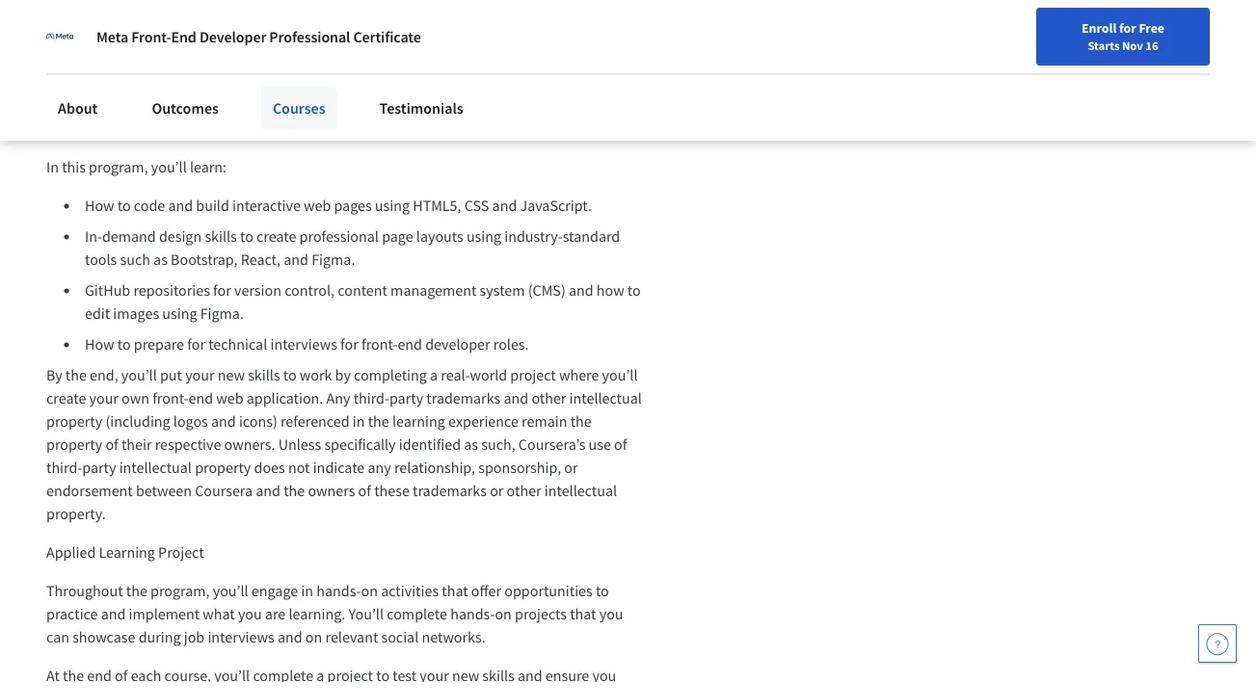 Task type: vqa. For each thing, say whether or not it's contained in the screenshot.
Pennsylvania to the right
no



Task type: locate. For each thing, give the bounding box(es) containing it.
0 vertical spatial your
[[185, 366, 215, 386]]

in up "software" in the top left of the page
[[171, 73, 183, 93]]

trademarks down the real-
[[427, 390, 501, 409]]

you'll right where
[[602, 366, 638, 386]]

you
[[197, 120, 221, 139], [238, 606, 262, 625], [600, 606, 623, 625]]

react,
[[241, 251, 281, 270]]

figma. inside in-demand design skills to create professional page layouts using industry-standard tools such as bootstrap, react, and figma.
[[312, 251, 355, 270]]

1 vertical spatial end
[[398, 336, 422, 355]]

property up endorsement
[[46, 436, 102, 455]]

standard
[[563, 228, 620, 247]]

interviews inside throughout the program, you'll engage in hands-on activities that offer opportunities to practice and implement what you are learning. you'll complete hands-on projects that you can showcase during job interviews and on relevant social networks.
[[208, 629, 275, 648]]

0 horizontal spatial third-
[[46, 459, 82, 478]]

bootstrap,
[[171, 251, 238, 270]]

hands- up learning.
[[317, 582, 361, 602]]

and left 'how' on the top of page
[[569, 282, 594, 301]]

practice
[[46, 606, 98, 625]]

pages
[[334, 197, 372, 216]]

by
[[46, 366, 62, 386]]

skills up the application.
[[248, 366, 280, 386]]

2 horizontal spatial in
[[353, 413, 365, 432]]

end
[[171, 27, 197, 46]]

as down experience
[[464, 436, 478, 455]]

hands-
[[317, 582, 361, 602], [450, 606, 495, 625]]

program, for this
[[89, 158, 148, 177]]

their
[[121, 436, 152, 455]]

0 vertical spatial that
[[442, 582, 468, 602]]

1 vertical spatial property
[[46, 436, 102, 455]]

0 vertical spatial interviews
[[270, 336, 337, 355]]

to up the application.
[[283, 366, 297, 386]]

learn:
[[190, 158, 227, 177]]

1 horizontal spatial world
[[470, 366, 507, 386]]

you inside want to get started in the world of coding and build websites as a career? this certificate, designed by the software engineering experts at meta—the creators of facebook and instagram, will prepare you for a career as a front-end developer.
[[197, 120, 221, 139]]

by
[[108, 96, 124, 116], [335, 366, 351, 386]]

or
[[564, 459, 578, 478], [490, 482, 504, 501]]

figma.
[[312, 251, 355, 270], [200, 305, 244, 324]]

in inside by the end, you'll put your new skills to work by completing a real-world project where you'll create your own front-end web application. any third-party trademarks and other intellectual property (including logos and icons) referenced in the learning experience remain the property of their respective owners. unless specifically identified as such, coursera's use of third-party intellectual property does not indicate any relationship, sponsorship, or endorsement between coursera and the owners of these trademarks or other intellectual property.
[[353, 413, 365, 432]]

0 horizontal spatial professional
[[46, 14, 189, 48]]

using up page
[[375, 197, 410, 216]]

1 how from the top
[[85, 197, 114, 216]]

1 vertical spatial front-
[[362, 336, 398, 355]]

0 vertical spatial third-
[[354, 390, 390, 409]]

1 horizontal spatial web
[[304, 197, 331, 216]]

the down started
[[127, 96, 148, 116]]

world down roles.
[[470, 366, 507, 386]]

1 horizontal spatial program,
[[150, 582, 210, 602]]

a
[[455, 73, 463, 93], [245, 120, 253, 139], [317, 120, 325, 139], [430, 366, 438, 386]]

0 vertical spatial other
[[532, 390, 566, 409]]

end inside by the end, you'll put your new skills to work by completing a real-world project where you'll create your own front-end web application. any third-party trademarks and other intellectual property (including logos and icons) referenced in the learning experience remain the property of their respective owners. unless specifically identified as such, coursera's use of third-party intellectual property does not indicate any relationship, sponsorship, or endorsement between coursera and the owners of these trademarks or other intellectual property.
[[189, 390, 213, 409]]

2 horizontal spatial end
[[398, 336, 422, 355]]

None search field
[[275, 12, 506, 51]]

you'll up own
[[121, 366, 157, 386]]

put
[[160, 366, 182, 386]]

meta front-end developer professional certificate
[[96, 27, 421, 46]]

0 horizontal spatial program,
[[89, 158, 148, 177]]

1 vertical spatial or
[[490, 482, 504, 501]]

for
[[1120, 19, 1137, 37], [224, 120, 242, 139], [213, 282, 231, 301], [187, 336, 205, 355], [340, 336, 359, 355]]

developer
[[199, 27, 266, 46]]

0 vertical spatial or
[[564, 459, 578, 478]]

the up use
[[571, 413, 592, 432]]

content
[[338, 282, 388, 301]]

a left the real-
[[430, 366, 438, 386]]

that down opportunities
[[570, 606, 596, 625]]

1 vertical spatial how
[[85, 336, 114, 355]]

build inside want to get started in the world of coding and build websites as a career? this certificate, designed by the software engineering experts at meta—the creators of facebook and instagram, will prepare you for a career as a front-end developer.
[[341, 73, 375, 93]]

1 horizontal spatial in
[[301, 582, 313, 602]]

and down project
[[504, 390, 529, 409]]

learning
[[99, 544, 155, 563]]

the up the specifically
[[368, 413, 389, 432]]

facebook
[[495, 96, 558, 116]]

or down sponsorship,
[[490, 482, 504, 501]]

by inside by the end, you'll put your new skills to work by completing a real-world project where you'll create your own front-end web application. any third-party trademarks and other intellectual property (including logos and icons) referenced in the learning experience remain the property of their respective owners. unless specifically identified as such, coursera's use of third-party intellectual property does not indicate any relationship, sponsorship, or endorsement between coursera and the owners of these trademarks or other intellectual property.
[[335, 366, 351, 386]]

party up endorsement
[[82, 459, 116, 478]]

0 horizontal spatial using
[[162, 305, 197, 324]]

1 vertical spatial build
[[196, 197, 229, 216]]

0 vertical spatial create
[[257, 228, 296, 247]]

meta
[[96, 27, 128, 46]]

about
[[58, 98, 98, 118]]

1 vertical spatial party
[[82, 459, 116, 478]]

you'll inside throughout the program, you'll engage in hands-on activities that offer opportunities to practice and implement what you are learning. you'll complete hands-on projects that you can showcase during job interviews and on relevant social networks.
[[213, 582, 248, 602]]

1 vertical spatial that
[[570, 606, 596, 625]]

and up control,
[[284, 251, 309, 270]]

and inside github repositories for version control, content management system (cms) and how to edit images using figma.
[[569, 282, 594, 301]]

1 horizontal spatial skills
[[248, 366, 280, 386]]

or down the coursera's
[[564, 459, 578, 478]]

how down edit
[[85, 336, 114, 355]]

of up "engineering"
[[251, 73, 264, 93]]

in up the specifically
[[353, 413, 365, 432]]

1 vertical spatial trademarks
[[413, 482, 487, 501]]

figma. down professional
[[312, 251, 355, 270]]

throughout
[[46, 582, 123, 602]]

between
[[136, 482, 192, 501]]

0 vertical spatial hands-
[[317, 582, 361, 602]]

a up creators
[[455, 73, 463, 93]]

using down css
[[467, 228, 501, 247]]

1 vertical spatial create
[[46, 390, 86, 409]]

using inside in-demand design skills to create professional page layouts using industry-standard tools such as bootstrap, react, and figma.
[[467, 228, 501, 247]]

1 vertical spatial other
[[507, 482, 542, 501]]

end down meta—the
[[364, 120, 389, 139]]

and inside in-demand design skills to create professional page layouts using industry-standard tools such as bootstrap, react, and figma.
[[284, 251, 309, 270]]

1 vertical spatial figma.
[[200, 305, 244, 324]]

1 vertical spatial your
[[89, 390, 119, 409]]

0 horizontal spatial end
[[189, 390, 213, 409]]

interactive
[[232, 197, 301, 216]]

web inside by the end, you'll put your new skills to work by completing a real-world project where you'll create your own front-end web application. any third-party trademarks and other intellectual property (including logos and icons) referenced in the learning experience remain the property of their respective owners. unless specifically identified as such, coursera's use of third-party intellectual property does not indicate any relationship, sponsorship, or endorsement between coursera and the owners of these trademarks or other intellectual property.
[[216, 390, 244, 409]]

how
[[85, 197, 114, 216], [85, 336, 114, 355]]

0 horizontal spatial hands-
[[317, 582, 361, 602]]

you'll left learn:
[[151, 158, 187, 177]]

party up learning at left bottom
[[390, 390, 423, 409]]

create down 'by'
[[46, 390, 86, 409]]

hands- down "offer"
[[450, 606, 495, 625]]

by the end, you'll put your new skills to work by completing a real-world project where you'll create your own front-end web application. any third-party trademarks and other intellectual property (including logos and icons) referenced in the learning experience remain the property of their respective owners. unless specifically identified as such, coursera's use of third-party intellectual property does not indicate any relationship, sponsorship, or endorsement between coursera and the owners of these trademarks or other intellectual property.
[[46, 366, 645, 525]]

you'll up what
[[213, 582, 248, 602]]

on down learning.
[[306, 629, 322, 648]]

in this program, you'll learn:
[[46, 158, 230, 177]]

on down "offer"
[[495, 606, 512, 625]]

0 horizontal spatial web
[[216, 390, 244, 409]]

of left these
[[358, 482, 371, 501]]

menu item
[[907, 19, 1031, 82]]

as inside in-demand design skills to create professional page layouts using industry-standard tools such as bootstrap, react, and figma.
[[153, 251, 168, 270]]

intellectual down use
[[545, 482, 617, 501]]

create
[[257, 228, 296, 247], [46, 390, 86, 409]]

0 horizontal spatial on
[[306, 629, 322, 648]]

web
[[304, 197, 331, 216], [216, 390, 244, 409]]

0 vertical spatial prepare
[[144, 120, 194, 139]]

world inside by the end, you'll put your new skills to work by completing a real-world project where you'll create your own front-end web application. any third-party trademarks and other intellectual property (including logos and icons) referenced in the learning experience remain the property of their respective owners. unless specifically identified as such, coursera's use of third-party intellectual property does not indicate any relationship, sponsorship, or endorsement between coursera and the owners of these trademarks or other intellectual property.
[[470, 366, 507, 386]]

1 vertical spatial world
[[470, 366, 507, 386]]

0 vertical spatial party
[[390, 390, 423, 409]]

interviews up work
[[270, 336, 337, 355]]

1 vertical spatial in
[[353, 413, 365, 432]]

0 horizontal spatial create
[[46, 390, 86, 409]]

interviews down what
[[208, 629, 275, 648]]

1 vertical spatial interviews
[[208, 629, 275, 648]]

you right projects
[[600, 606, 623, 625]]

as right such
[[153, 251, 168, 270]]

these
[[374, 482, 410, 501]]

1 horizontal spatial you
[[238, 606, 262, 625]]

other down sponsorship,
[[507, 482, 542, 501]]

world up "engineering"
[[211, 73, 248, 93]]

world inside want to get started in the world of coding and build websites as a career? this certificate, designed by the software engineering experts at meta—the creators of facebook and instagram, will prepare you for a career as a front-end developer.
[[211, 73, 248, 93]]

trademarks down relationship,
[[413, 482, 487, 501]]

0 horizontal spatial by
[[108, 96, 124, 116]]

and
[[314, 73, 338, 93], [561, 96, 585, 116], [168, 197, 193, 216], [492, 197, 517, 216], [284, 251, 309, 270], [569, 282, 594, 301], [504, 390, 529, 409], [211, 413, 236, 432], [256, 482, 281, 501], [101, 606, 126, 625], [278, 629, 302, 648]]

2 how from the top
[[85, 336, 114, 355]]

program, up implement
[[150, 582, 210, 602]]

0 vertical spatial skills
[[205, 228, 237, 247]]

in
[[171, 73, 183, 93], [353, 413, 365, 432], [301, 582, 313, 602]]

1 horizontal spatial party
[[390, 390, 423, 409]]

build up at
[[341, 73, 375, 93]]

to down images
[[117, 336, 131, 355]]

this
[[516, 73, 543, 93]]

1 vertical spatial intellectual
[[119, 459, 192, 478]]

0 vertical spatial world
[[211, 73, 248, 93]]

roles.
[[493, 336, 529, 355]]

intellectual
[[569, 390, 642, 409], [119, 459, 192, 478], [545, 482, 617, 501]]

engage
[[252, 582, 298, 602]]

prepare up put
[[134, 336, 184, 355]]

experts
[[290, 96, 337, 116]]

where
[[559, 366, 599, 386]]

0 vertical spatial end
[[364, 120, 389, 139]]

1 horizontal spatial create
[[257, 228, 296, 247]]

1 horizontal spatial end
[[364, 120, 389, 139]]

certificate
[[194, 14, 314, 48], [353, 27, 421, 46]]

interviews
[[270, 336, 337, 355], [208, 629, 275, 648]]

for inside github repositories for version control, content management system (cms) and how to edit images using figma.
[[213, 282, 231, 301]]

0 horizontal spatial or
[[490, 482, 504, 501]]

front- inside by the end, you'll put your new skills to work by completing a real-world project where you'll create your own front-end web application. any third-party trademarks and other intellectual property (including logos and icons) referenced in the learning experience remain the property of their respective owners. unless specifically identified as such, coursera's use of third-party intellectual property does not indicate any relationship, sponsorship, or endorsement between coursera and the owners of these trademarks or other intellectual property.
[[152, 390, 189, 409]]

skills inside by the end, you'll put your new skills to work by completing a real-world project where you'll create your own front-end web application. any third-party trademarks and other intellectual property (including logos and icons) referenced in the learning experience remain the property of their respective owners. unless specifically identified as such, coursera's use of third-party intellectual property does not indicate any relationship, sponsorship, or endorsement between coursera and the owners of these trademarks or other intellectual property.
[[248, 366, 280, 386]]

2 vertical spatial in
[[301, 582, 313, 602]]

end inside want to get started in the world of coding and build websites as a career? this certificate, designed by the software engineering experts at meta—the creators of facebook and instagram, will prepare you for a career as a front-end developer.
[[364, 120, 389, 139]]

2 vertical spatial on
[[306, 629, 322, 648]]

0 horizontal spatial skills
[[205, 228, 237, 247]]

end up the completing
[[398, 336, 422, 355]]

0 vertical spatial by
[[108, 96, 124, 116]]

professional up get in the top left of the page
[[46, 14, 189, 48]]

prepare
[[144, 120, 194, 139], [134, 336, 184, 355]]

0 vertical spatial figma.
[[312, 251, 355, 270]]

1 vertical spatial by
[[335, 366, 351, 386]]

0 vertical spatial on
[[361, 582, 378, 602]]

new
[[218, 366, 245, 386]]

how for how to code and build interactive web pages using html5, css and javascript.
[[85, 197, 114, 216]]

to left code
[[117, 197, 131, 216]]

that left "offer"
[[442, 582, 468, 602]]

in inside want to get started in the world of coding and build websites as a career? this certificate, designed by the software engineering experts at meta—the creators of facebook and instagram, will prepare you for a career as a front-end developer.
[[171, 73, 183, 93]]

1 horizontal spatial hands-
[[450, 606, 495, 625]]

and up experts
[[314, 73, 338, 93]]

1 vertical spatial web
[[216, 390, 244, 409]]

1 vertical spatial on
[[495, 606, 512, 625]]

0 horizontal spatial your
[[89, 390, 119, 409]]

the up implement
[[126, 582, 147, 602]]

you down outcomes
[[197, 120, 221, 139]]

use
[[589, 436, 611, 455]]

0 horizontal spatial certificate
[[194, 14, 314, 48]]

learning
[[392, 413, 445, 432]]

web down new
[[216, 390, 244, 409]]

referenced
[[281, 413, 350, 432]]

1 horizontal spatial that
[[570, 606, 596, 625]]

you'll for throughout the program, you'll engage in hands-on activities that offer opportunities to practice and implement what you are learning. you'll complete hands-on projects that you can showcase during job interviews and on relevant social networks.
[[213, 582, 248, 602]]

0 vertical spatial in
[[171, 73, 183, 93]]

by down get in the top left of the page
[[108, 96, 124, 116]]

for up nov
[[1120, 19, 1137, 37]]

third- up endorsement
[[46, 459, 82, 478]]

you'll for in this program, you'll learn:
[[151, 158, 187, 177]]

of left their
[[105, 436, 118, 455]]

in-
[[85, 228, 102, 247]]

2 vertical spatial using
[[162, 305, 197, 324]]

how up in-
[[85, 197, 114, 216]]

1 vertical spatial using
[[467, 228, 501, 247]]

such,
[[481, 436, 516, 455]]

to right opportunities
[[596, 582, 609, 602]]

in up learning.
[[301, 582, 313, 602]]

the inside throughout the program, you'll engage in hands-on activities that offer opportunities to practice and implement what you are learning. you'll complete hands-on projects that you can showcase during job interviews and on relevant social networks.
[[126, 582, 147, 602]]

0 horizontal spatial figma.
[[200, 305, 244, 324]]

2 vertical spatial end
[[189, 390, 213, 409]]

for down "engineering"
[[224, 120, 242, 139]]

for left version
[[213, 282, 231, 301]]

1 horizontal spatial certificate
[[353, 27, 421, 46]]

to inside in-demand design skills to create professional page layouts using industry-standard tools such as bootstrap, react, and figma.
[[240, 228, 253, 247]]

program, down will at the top of page
[[89, 158, 148, 177]]

in inside throughout the program, you'll engage in hands-on activities that offer opportunities to practice and implement what you are learning. you'll complete hands-on projects that you can showcase during job interviews and on relevant social networks.
[[301, 582, 313, 602]]

professional up the coding
[[269, 27, 350, 46]]

create inside in-demand design skills to create professional page layouts using industry-standard tools such as bootstrap, react, and figma.
[[257, 228, 296, 247]]

job
[[184, 629, 205, 648]]

complete
[[387, 606, 447, 625]]

technical
[[208, 336, 267, 355]]

meta image
[[46, 23, 73, 50]]

front- down at
[[328, 120, 364, 139]]

1 horizontal spatial by
[[335, 366, 351, 386]]

and right logos
[[211, 413, 236, 432]]

of right use
[[614, 436, 627, 455]]

courses link
[[261, 87, 337, 129]]

1 horizontal spatial build
[[341, 73, 375, 93]]

will
[[118, 120, 141, 139]]

1 horizontal spatial or
[[564, 459, 578, 478]]

intellectual down where
[[569, 390, 642, 409]]

2 horizontal spatial using
[[467, 228, 501, 247]]

and right css
[[492, 197, 517, 216]]

2 horizontal spatial on
[[495, 606, 512, 625]]

indicate
[[313, 459, 365, 478]]

0 horizontal spatial in
[[171, 73, 183, 93]]

your right put
[[185, 366, 215, 386]]

0 vertical spatial program,
[[89, 158, 148, 177]]

1 horizontal spatial figma.
[[312, 251, 355, 270]]

websites
[[378, 73, 434, 93]]

front-
[[328, 120, 364, 139], [362, 336, 398, 355], [152, 390, 189, 409]]

web left pages
[[304, 197, 331, 216]]

intellectual up between
[[119, 459, 192, 478]]

career?
[[466, 73, 513, 93]]

third- down the completing
[[354, 390, 390, 409]]

github repositories for version control, content management system (cms) and how to edit images using figma.
[[85, 282, 644, 324]]

by up any
[[335, 366, 351, 386]]

certificate right "9"
[[353, 27, 421, 46]]

create up react,
[[257, 228, 296, 247]]

not
[[288, 459, 310, 478]]

help center image
[[1206, 633, 1229, 656]]

opportunities
[[505, 582, 593, 602]]

front- inside want to get started in the world of coding and build websites as a career? this certificate, designed by the software engineering experts at meta—the creators of facebook and instagram, will prepare you for a career as a front-end developer.
[[328, 120, 364, 139]]

other up remain
[[532, 390, 566, 409]]

the right 'by'
[[65, 366, 87, 386]]

2 vertical spatial intellectual
[[545, 482, 617, 501]]

0 horizontal spatial that
[[442, 582, 468, 602]]

such
[[120, 251, 150, 270]]

project
[[510, 366, 556, 386]]

your down end,
[[89, 390, 119, 409]]

third-
[[354, 390, 390, 409], [46, 459, 82, 478]]

during
[[138, 629, 181, 648]]

property.
[[46, 505, 106, 525]]

how for how to prepare for technical interviews for front-end developer roles.
[[85, 336, 114, 355]]

to inside throughout the program, you'll engage in hands-on activities that offer opportunities to practice and implement what you are learning. you'll complete hands-on projects that you can showcase during job interviews and on relevant social networks.
[[596, 582, 609, 602]]

engineering
[[210, 96, 287, 116]]

front-
[[131, 27, 171, 46]]

2 vertical spatial front-
[[152, 390, 189, 409]]

1 vertical spatial skills
[[248, 366, 280, 386]]

as
[[437, 73, 452, 93], [300, 120, 314, 139], [153, 251, 168, 270], [464, 436, 478, 455]]

courses
[[273, 98, 326, 118]]

instagram,
[[46, 120, 115, 139]]

skills up bootstrap,
[[205, 228, 237, 247]]

outcomes
[[152, 98, 219, 118]]

prepare down "software" in the top left of the page
[[144, 120, 194, 139]]

end up logos
[[189, 390, 213, 409]]

you left are at the bottom left
[[238, 606, 262, 625]]

application.
[[247, 390, 323, 409]]

1 vertical spatial program,
[[150, 582, 210, 602]]

program, inside throughout the program, you'll engage in hands-on activities that offer opportunities to practice and implement what you are learning. you'll complete hands-on projects that you can showcase during job interviews and on relevant social networks.
[[150, 582, 210, 602]]

demand
[[102, 228, 156, 247]]

0 vertical spatial web
[[304, 197, 331, 216]]

0 vertical spatial how
[[85, 197, 114, 216]]

0 vertical spatial using
[[375, 197, 410, 216]]

any
[[326, 390, 350, 409]]

to right 'how' on the top of page
[[628, 282, 641, 301]]

relationship,
[[394, 459, 475, 478]]

projects
[[515, 606, 567, 625]]



Task type: describe. For each thing, give the bounding box(es) containing it.
starts
[[1088, 38, 1120, 53]]

by inside want to get started in the world of coding and build websites as a career? this certificate, designed by the software engineering experts at meta—the creators of facebook and instagram, will prepare you for a career as a front-end developer.
[[108, 96, 124, 116]]

software
[[151, 96, 207, 116]]

html5,
[[413, 197, 461, 216]]

showcase
[[72, 629, 135, 648]]

2 horizontal spatial you
[[600, 606, 623, 625]]

about link
[[46, 87, 109, 129]]

a inside by the end, you'll put your new skills to work by completing a real-world project where you'll create your own front-end web application. any third-party trademarks and other intellectual property (including logos and icons) referenced in the learning experience remain the property of their respective owners. unless specifically identified as such, coursera's use of third-party intellectual property does not indicate any relationship, sponsorship, or endorsement between coursera and the owners of these trademarks or other intellectual property.
[[430, 366, 438, 386]]

for left "technical"
[[187, 336, 205, 355]]

a down experts
[[317, 120, 325, 139]]

this
[[62, 158, 86, 177]]

experience
[[448, 413, 519, 432]]

networks.
[[422, 629, 486, 648]]

(cms)
[[528, 282, 566, 301]]

1 horizontal spatial on
[[361, 582, 378, 602]]

creators
[[424, 96, 476, 116]]

any
[[368, 459, 391, 478]]

as up creators
[[437, 73, 452, 93]]

skills inside in-demand design skills to create professional page layouts using industry-standard tools such as bootstrap, react, and figma.
[[205, 228, 237, 247]]

coursera image
[[23, 16, 146, 47]]

create inside by the end, you'll put your new skills to work by completing a real-world project where you'll create your own front-end web application. any third-party trademarks and other intellectual property (including logos and icons) referenced in the learning experience remain the property of their respective owners. unless specifically identified as such, coursera's use of third-party intellectual property does not indicate any relationship, sponsorship, or endorsement between coursera and the owners of these trademarks or other intellectual property.
[[46, 390, 86, 409]]

and down certificate,
[[561, 96, 585, 116]]

project
[[158, 544, 204, 563]]

-
[[319, 14, 327, 48]]

testimonials link
[[368, 87, 475, 129]]

1 horizontal spatial using
[[375, 197, 410, 216]]

professional certificate - 9 course series
[[46, 14, 501, 48]]

coursera
[[195, 482, 253, 501]]

the down not
[[284, 482, 305, 501]]

2 vertical spatial property
[[195, 459, 251, 478]]

course
[[352, 14, 428, 48]]

in
[[46, 158, 59, 177]]

0 vertical spatial intellectual
[[569, 390, 642, 409]]

the up outcomes
[[186, 73, 208, 93]]

management
[[391, 282, 477, 301]]

(including
[[105, 413, 170, 432]]

what
[[203, 606, 235, 625]]

sponsorship,
[[479, 459, 561, 478]]

professional
[[300, 228, 379, 247]]

of down career?
[[479, 96, 492, 116]]

offer
[[471, 582, 502, 602]]

how to prepare for technical interviews for front-end developer roles.
[[85, 336, 529, 355]]

1 horizontal spatial professional
[[269, 27, 350, 46]]

figma. inside github repositories for version control, content management system (cms) and how to edit images using figma.
[[200, 305, 244, 324]]

respective
[[155, 436, 221, 455]]

and down does at bottom left
[[256, 482, 281, 501]]

enroll
[[1082, 19, 1117, 37]]

0 horizontal spatial party
[[82, 459, 116, 478]]

want
[[46, 73, 80, 93]]

at
[[340, 96, 353, 116]]

as down 'courses'
[[300, 120, 314, 139]]

control,
[[285, 282, 335, 301]]

as inside by the end, you'll put your new skills to work by completing a real-world project where you'll create your own front-end web application. any third-party trademarks and other intellectual property (including logos and icons) referenced in the learning experience remain the property of their respective owners. unless specifically identified as such, coursera's use of third-party intellectual property does not indicate any relationship, sponsorship, or endorsement between coursera and the owners of these trademarks or other intellectual property.
[[464, 436, 478, 455]]

prepare inside want to get started in the world of coding and build websites as a career? this certificate, designed by the software engineering experts at meta—the creators of facebook and instagram, will prepare you for a career as a front-end developer.
[[144, 120, 194, 139]]

throughout the program, you'll engage in hands-on activities that offer opportunities to practice and implement what you are learning. you'll complete hands-on projects that you can showcase during job interviews and on relevant social networks.
[[46, 582, 627, 648]]

to inside want to get started in the world of coding and build websites as a career? this certificate, designed by the software engineering experts at meta—the creators of facebook and instagram, will prepare you for a career as a front-end developer.
[[83, 73, 96, 93]]

owners
[[308, 482, 355, 501]]

testimonials
[[380, 98, 464, 118]]

for inside the enroll for free starts nov 16
[[1120, 19, 1137, 37]]

for inside want to get started in the world of coding and build websites as a career? this certificate, designed by the software engineering experts at meta—the creators of facebook and instagram, will prepare you for a career as a front-end developer.
[[224, 120, 242, 139]]

and down are at the bottom left
[[278, 629, 302, 648]]

layouts
[[416, 228, 464, 247]]

identified
[[399, 436, 461, 455]]

how to code and build interactive web pages using html5, css and javascript.
[[85, 197, 595, 216]]

applied
[[46, 544, 96, 563]]

are
[[265, 606, 286, 625]]

github
[[85, 282, 130, 301]]

own
[[122, 390, 149, 409]]

endorsement
[[46, 482, 133, 501]]

1 vertical spatial prepare
[[134, 336, 184, 355]]

and up showcase
[[101, 606, 126, 625]]

developer
[[425, 336, 490, 355]]

version
[[234, 282, 282, 301]]

icons)
[[239, 413, 278, 432]]

real-
[[441, 366, 470, 386]]

unless
[[278, 436, 321, 455]]

for down github repositories for version control, content management system (cms) and how to edit images using figma.
[[340, 336, 359, 355]]

certificate,
[[546, 73, 614, 93]]

started
[[122, 73, 168, 93]]

you'll
[[349, 606, 384, 625]]

1 horizontal spatial third-
[[354, 390, 390, 409]]

coursera's
[[519, 436, 586, 455]]

series
[[433, 14, 501, 48]]

and up design
[[168, 197, 193, 216]]

9
[[333, 14, 347, 48]]

repositories
[[133, 282, 210, 301]]

1 vertical spatial third-
[[46, 459, 82, 478]]

0 vertical spatial property
[[46, 413, 102, 432]]

1 horizontal spatial your
[[185, 366, 215, 386]]

0 horizontal spatial build
[[196, 197, 229, 216]]

system
[[480, 282, 525, 301]]

owners.
[[224, 436, 275, 455]]

tools
[[85, 251, 117, 270]]

edit
[[85, 305, 110, 324]]

completing
[[354, 366, 427, 386]]

developer.
[[392, 120, 460, 139]]

in-demand design skills to create professional page layouts using industry-standard tools such as bootstrap, react, and figma.
[[85, 228, 623, 270]]

career
[[256, 120, 297, 139]]

enroll for free starts nov 16
[[1082, 19, 1165, 53]]

applied learning project
[[46, 544, 204, 563]]

to inside by the end, you'll put your new skills to work by completing a real-world project where you'll create your own front-end web application. any third-party trademarks and other intellectual property (including logos and icons) referenced in the learning experience remain the property of their respective owners. unless specifically identified as such, coursera's use of third-party intellectual property does not indicate any relationship, sponsorship, or endorsement between coursera and the owners of these trademarks or other intellectual property.
[[283, 366, 297, 386]]

0 vertical spatial trademarks
[[427, 390, 501, 409]]

a down "engineering"
[[245, 120, 253, 139]]

program, for the
[[150, 582, 210, 602]]

code
[[134, 197, 165, 216]]

want to get started in the world of coding and build websites as a career? this certificate, designed by the software engineering experts at meta—the creators of facebook and instagram, will prepare you for a career as a front-end developer.
[[46, 73, 617, 139]]

to inside github repositories for version control, content management system (cms) and how to edit images using figma.
[[628, 282, 641, 301]]

design
[[159, 228, 202, 247]]

javascript.
[[520, 197, 592, 216]]

page
[[382, 228, 413, 247]]

nov
[[1122, 38, 1143, 53]]

how
[[597, 282, 625, 301]]

using inside github repositories for version control, content management system (cms) and how to edit images using figma.
[[162, 305, 197, 324]]

1 vertical spatial hands-
[[450, 606, 495, 625]]

you'll for by the end, you'll put your new skills to work by completing a real-world project where you'll create your own front-end web application. any third-party trademarks and other intellectual property (including logos and icons) referenced in the learning experience remain the property of their respective owners. unless specifically identified as such, coursera's use of third-party intellectual property does not indicate any relationship, sponsorship, or endorsement between coursera and the owners of these trademarks or other intellectual property.
[[121, 366, 157, 386]]



